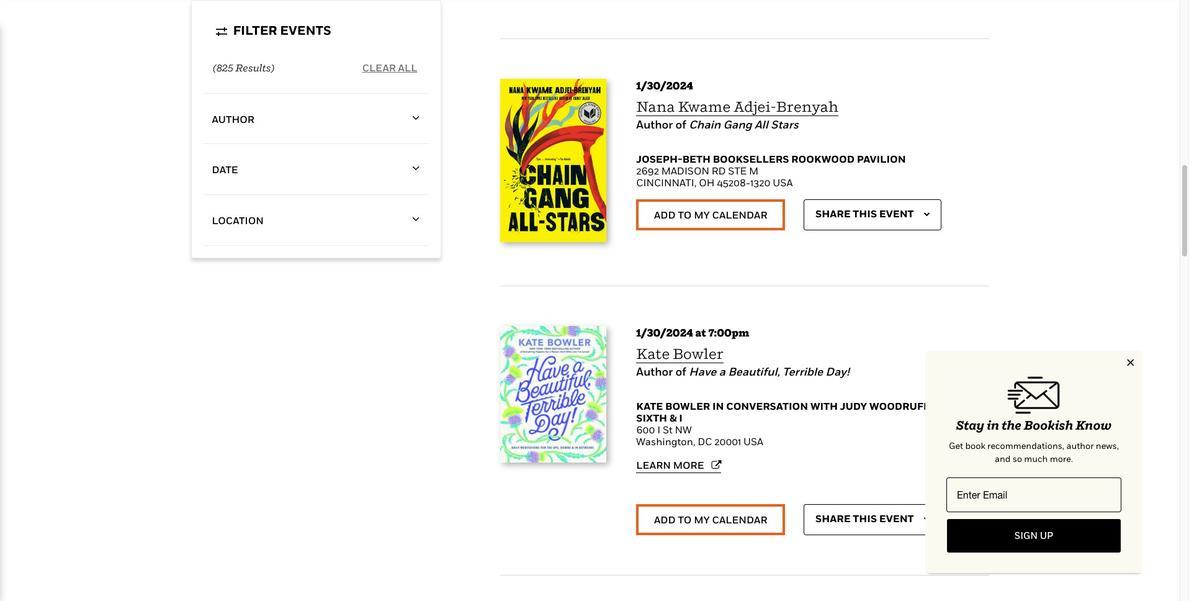 Task type: describe. For each thing, give the bounding box(es) containing it.
recommendations,
[[988, 440, 1065, 451]]

angle up image for location
[[413, 214, 420, 225]]

20001
[[715, 435, 742, 448]]

2 add to my calendar from the top
[[655, 514, 768, 526]]

oh
[[699, 176, 715, 188]]

0 horizontal spatial all
[[398, 61, 418, 74]]

events
[[280, 23, 331, 38]]

1/30/2024 nana kwame adjei-brenyah author of chain gang all stars
[[637, 79, 839, 131]]

author up date
[[212, 113, 255, 125]]

2 to from the top
[[678, 514, 692, 526]]

bowler inside '1/30/2024 at 7:00pm kate bowler author of have a beautiful, terrible day!'
[[673, 345, 724, 362]]

the
[[1002, 418, 1022, 433]]

have
[[689, 365, 717, 378]]

author for nana
[[637, 118, 673, 131]]

filter events
[[233, 23, 331, 38]]

chain gang all stars link
[[689, 118, 799, 131]]

1 calendar from the top
[[713, 208, 768, 221]]

sixth
[[637, 412, 668, 424]]

1 to from the top
[[678, 208, 692, 221]]

1 horizontal spatial in
[[987, 418, 1000, 433]]

rookwood
[[792, 152, 855, 165]]

clear
[[362, 61, 396, 74]]

date
[[212, 163, 238, 176]]

angle up image for author
[[413, 112, 420, 124]]

sign
[[1015, 530, 1038, 541]]

kwame
[[678, 98, 731, 115]]

2 share this event from the top
[[816, 513, 914, 525]]

news,
[[1097, 440, 1120, 451]]

m
[[750, 164, 759, 177]]

bookish
[[1025, 418, 1074, 433]]

learn more link
[[637, 459, 722, 471]]

usa inside kate bowler in conversation with judy woodruff at sixth & i 600 i st nw washington , dc 20001 usa
[[744, 435, 764, 448]]

usa inside joseph-beth booksellers rookwood pavilion 2692 madison rd ste m cincinnati , oh 45208-1320 usa
[[773, 176, 793, 188]]

sign up
[[1015, 530, 1054, 541]]

know
[[1076, 418, 1112, 433]]

location
[[212, 214, 264, 227]]

get book recommendations, author news, and so much more.
[[950, 440, 1120, 464]]

stars
[[771, 118, 799, 131]]

Enter Email email field
[[947, 478, 1122, 512]]

have a beautiful, terrible day! image
[[500, 326, 606, 463]]

beautiful,
[[729, 365, 781, 378]]

up
[[1041, 530, 1054, 541]]

1 share from the top
[[816, 207, 851, 220]]

much
[[1025, 453, 1048, 464]]

dc
[[698, 435, 713, 448]]

stay
[[957, 418, 985, 433]]

1 this from the top
[[853, 207, 878, 220]]

terrible
[[783, 365, 824, 378]]

at inside kate bowler in conversation with judy woodruff at sixth & i 600 i st nw washington , dc 20001 usa
[[933, 400, 945, 412]]

0 horizontal spatial i
[[658, 423, 661, 436]]

get
[[950, 440, 964, 451]]

1 my from the top
[[694, 208, 710, 221]]

1 add to my calendar from the top
[[655, 208, 768, 221]]

learn more
[[637, 459, 704, 471]]

nana kwame adjei-brenyah link
[[637, 98, 839, 116]]

of for nana
[[676, 118, 687, 131]]

7:00pm
[[709, 326, 750, 339]]

woodruff
[[870, 400, 930, 412]]

1/30/2024 for nana
[[637, 79, 694, 92]]

learn
[[637, 459, 671, 471]]

(825
[[213, 61, 233, 74]]

madison
[[662, 164, 710, 177]]

booksellers
[[713, 152, 790, 165]]

kate bowler in conversation with judy woodruff at sixth & i 600 i st nw washington , dc 20001 usa
[[637, 400, 945, 448]]

(825 results)
[[213, 61, 274, 74]]

with
[[811, 400, 838, 412]]



Task type: locate. For each thing, give the bounding box(es) containing it.
chain gang all stars image
[[500, 79, 606, 242]]

filter events image
[[216, 27, 227, 36]]

1 vertical spatial all
[[755, 118, 769, 131]]

to down cincinnati
[[678, 208, 692, 221]]

my down more
[[694, 514, 710, 526]]

2 calendar from the top
[[713, 514, 768, 526]]

×
[[1127, 352, 1136, 370]]

in
[[713, 400, 724, 412], [987, 418, 1000, 433]]

all down adjei-
[[755, 118, 769, 131]]

0 vertical spatial kate
[[637, 345, 670, 362]]

share this event
[[816, 207, 914, 220], [816, 513, 914, 525]]

1/30/2024 inside 1/30/2024 nana kwame adjei-brenyah author of chain gang all stars
[[637, 79, 694, 92]]

all inside 1/30/2024 nana kwame adjei-brenyah author of chain gang all stars
[[755, 118, 769, 131]]

0 vertical spatial share
[[816, 207, 851, 220]]

1 vertical spatial add to my calendar
[[655, 514, 768, 526]]

0 vertical spatial share this event
[[816, 207, 914, 220]]

1/30/2024 at 7:00pm kate bowler author of have a beautiful, terrible day!
[[637, 326, 850, 378]]

ste
[[729, 164, 747, 177]]

add down learn more
[[655, 514, 676, 526]]

of left chain
[[676, 118, 687, 131]]

0 horizontal spatial usa
[[744, 435, 764, 448]]

1/30/2024 up 'kate bowler' link
[[637, 326, 694, 339]]

1/30/2024
[[637, 79, 694, 92], [637, 326, 694, 339]]

2 my from the top
[[694, 514, 710, 526]]

to
[[678, 208, 692, 221], [678, 514, 692, 526]]

, left oh
[[695, 176, 697, 188]]

at
[[696, 326, 707, 339], [933, 400, 945, 412]]

kate
[[637, 345, 670, 362], [637, 400, 663, 412]]

clear all
[[362, 61, 418, 74]]

angle up image
[[413, 112, 420, 124], [413, 163, 420, 175], [413, 214, 420, 225]]

1 1/30/2024 from the top
[[637, 79, 694, 92]]

share
[[816, 207, 851, 220], [816, 513, 851, 525]]

washington
[[637, 435, 694, 448]]

1 vertical spatial usa
[[744, 435, 764, 448]]

all
[[398, 61, 418, 74], [755, 118, 769, 131]]

nana
[[637, 98, 676, 115]]

1 vertical spatial angle up image
[[413, 163, 420, 175]]

all right clear
[[398, 61, 418, 74]]

conversation
[[727, 400, 809, 412]]

2 this from the top
[[853, 513, 878, 525]]

adjei-
[[734, 98, 777, 115]]

pavilion
[[857, 152, 906, 165]]

0 vertical spatial ,
[[695, 176, 697, 188]]

i right &
[[680, 412, 683, 424]]

45208-
[[717, 176, 751, 188]]

1 vertical spatial add
[[655, 514, 676, 526]]

0 vertical spatial angle up image
[[413, 112, 420, 124]]

results)
[[235, 61, 274, 74]]

filter
[[233, 23, 277, 38]]

1 vertical spatial ,
[[694, 435, 696, 448]]

, inside joseph-beth booksellers rookwood pavilion 2692 madison rd ste m cincinnati , oh 45208-1320 usa
[[695, 176, 697, 188]]

&
[[670, 412, 677, 424]]

angle up image for date
[[413, 163, 420, 175]]

2 vertical spatial angle up image
[[413, 214, 420, 225]]

author down nana
[[637, 118, 673, 131]]

2 event from the top
[[880, 513, 914, 525]]

1 vertical spatial event
[[880, 513, 914, 525]]

1 vertical spatial 1/30/2024
[[637, 326, 694, 339]]

1 vertical spatial at
[[933, 400, 945, 412]]

1 add from the top
[[655, 208, 676, 221]]

1 vertical spatial in
[[987, 418, 1000, 433]]

have a beautiful, terrible day! link
[[689, 365, 850, 378]]

day!
[[826, 365, 850, 378]]

this
[[853, 207, 878, 220], [853, 513, 878, 525]]

i
[[680, 412, 683, 424], [658, 423, 661, 436]]

1 share this event from the top
[[816, 207, 914, 220]]

my
[[694, 208, 710, 221], [694, 514, 710, 526]]

add to my calendar down more
[[655, 514, 768, 526]]

1320
[[751, 176, 771, 188]]

add down cincinnati
[[655, 208, 676, 221]]

1 vertical spatial calendar
[[713, 514, 768, 526]]

1 angle up image from the top
[[413, 112, 420, 124]]

bowler up nw on the bottom
[[666, 400, 711, 412]]

usa right 20001
[[744, 435, 764, 448]]

of
[[676, 118, 687, 131], [676, 365, 687, 378]]

1 vertical spatial bowler
[[666, 400, 711, 412]]

0 vertical spatial this
[[853, 207, 878, 220]]

0 vertical spatial bowler
[[673, 345, 724, 362]]

add to my calendar
[[655, 208, 768, 221], [655, 514, 768, 526]]

at left '7:00pm'
[[696, 326, 707, 339]]

2 1/30/2024 from the top
[[637, 326, 694, 339]]

1 kate from the top
[[637, 345, 670, 362]]

bowler
[[673, 345, 724, 362], [666, 400, 711, 412]]

2692
[[637, 164, 659, 177]]

sign up button
[[947, 519, 1122, 553]]

book
[[966, 440, 986, 451]]

more
[[674, 459, 704, 471]]

author
[[1067, 440, 1095, 451]]

1 vertical spatial kate
[[637, 400, 663, 412]]

bowler up have
[[673, 345, 724, 362]]

2 of from the top
[[676, 365, 687, 378]]

0 horizontal spatial in
[[713, 400, 724, 412]]

0 vertical spatial event
[[880, 207, 914, 220]]

nw
[[675, 423, 692, 436]]

author inside '1/30/2024 at 7:00pm kate bowler author of have a beautiful, terrible day!'
[[637, 365, 673, 378]]

1 horizontal spatial all
[[755, 118, 769, 131]]

0 vertical spatial add to my calendar
[[655, 208, 768, 221]]

1/30/2024 for at
[[637, 326, 694, 339]]

add to my calendar down oh
[[655, 208, 768, 221]]

1 vertical spatial to
[[678, 514, 692, 526]]

0 vertical spatial add
[[655, 208, 676, 221]]

3 angle up image from the top
[[413, 214, 420, 225]]

at right woodruff
[[933, 400, 945, 412]]

in left the the
[[987, 418, 1000, 433]]

and
[[995, 453, 1011, 464]]

cincinnati
[[637, 176, 695, 188]]

to down more
[[678, 514, 692, 526]]

1 vertical spatial share this event
[[816, 513, 914, 525]]

author for at
[[637, 365, 673, 378]]

0 vertical spatial all
[[398, 61, 418, 74]]

1 event from the top
[[880, 207, 914, 220]]

, left dc
[[694, 435, 696, 448]]

2 share from the top
[[816, 513, 851, 525]]

2 kate from the top
[[637, 400, 663, 412]]

event
[[880, 207, 914, 220], [880, 513, 914, 525]]

of inside 1/30/2024 nana kwame adjei-brenyah author of chain gang all stars
[[676, 118, 687, 131]]

0 vertical spatial 1/30/2024
[[637, 79, 694, 92]]

more.
[[1051, 453, 1074, 464]]

× button
[[1127, 352, 1136, 370]]

of inside '1/30/2024 at 7:00pm kate bowler author of have a beautiful, terrible day!'
[[676, 365, 687, 378]]

0 vertical spatial my
[[694, 208, 710, 221]]

, inside kate bowler in conversation with judy woodruff at sixth & i 600 i st nw washington , dc 20001 usa
[[694, 435, 696, 448]]

author down 'kate bowler' link
[[637, 365, 673, 378]]

1 of from the top
[[676, 118, 687, 131]]

author inside 1/30/2024 nana kwame adjei-brenyah author of chain gang all stars
[[637, 118, 673, 131]]

rd
[[712, 164, 726, 177]]

my down oh
[[694, 208, 710, 221]]

1 vertical spatial my
[[694, 514, 710, 526]]

1 vertical spatial of
[[676, 365, 687, 378]]

beth
[[683, 152, 711, 165]]

of for at
[[676, 365, 687, 378]]

stay in the bookish know
[[957, 418, 1112, 433]]

0 horizontal spatial at
[[696, 326, 707, 339]]

1/30/2024 inside '1/30/2024 at 7:00pm kate bowler author of have a beautiful, terrible day!'
[[637, 326, 694, 339]]

brenyah
[[777, 98, 839, 115]]

of down 'kate bowler' link
[[676, 365, 687, 378]]

kate bowler link
[[637, 345, 724, 363]]

st
[[663, 423, 673, 436]]

so
[[1013, 453, 1023, 464]]

i left st
[[658, 423, 661, 436]]

1 horizontal spatial at
[[933, 400, 945, 412]]

kate inside kate bowler in conversation with judy woodruff at sixth & i 600 i st nw washington , dc 20001 usa
[[637, 400, 663, 412]]

joseph-beth booksellers rookwood pavilion 2692 madison rd ste m cincinnati , oh 45208-1320 usa
[[637, 152, 906, 188]]

author
[[212, 113, 255, 125], [637, 118, 673, 131], [637, 365, 673, 378]]

0 vertical spatial usa
[[773, 176, 793, 188]]

1 horizontal spatial i
[[680, 412, 683, 424]]

at inside '1/30/2024 at 7:00pm kate bowler author of have a beautiful, terrible day!'
[[696, 326, 707, 339]]

add
[[655, 208, 676, 221], [655, 514, 676, 526]]

in down 'a'
[[713, 400, 724, 412]]

kate inside '1/30/2024 at 7:00pm kate bowler author of have a beautiful, terrible day!'
[[637, 345, 670, 362]]

a
[[719, 365, 726, 378]]

0 vertical spatial of
[[676, 118, 687, 131]]

1 vertical spatial this
[[853, 513, 878, 525]]

1 horizontal spatial usa
[[773, 176, 793, 188]]

joseph-
[[637, 152, 683, 165]]

2 angle up image from the top
[[413, 163, 420, 175]]

usa right 1320 on the top right of page
[[773, 176, 793, 188]]

0 vertical spatial in
[[713, 400, 724, 412]]

judy
[[841, 400, 868, 412]]

bowler inside kate bowler in conversation with judy woodruff at sixth & i 600 i st nw washington , dc 20001 usa
[[666, 400, 711, 412]]

2 add from the top
[[655, 514, 676, 526]]

0 vertical spatial to
[[678, 208, 692, 221]]

usa
[[773, 176, 793, 188], [744, 435, 764, 448]]

gang
[[724, 118, 752, 131]]

600
[[637, 423, 655, 436]]

0 vertical spatial at
[[696, 326, 707, 339]]

0 vertical spatial calendar
[[713, 208, 768, 221]]

in inside kate bowler in conversation with judy woodruff at sixth & i 600 i st nw washington , dc 20001 usa
[[713, 400, 724, 412]]

chain
[[689, 118, 721, 131]]

1/30/2024 up nana
[[637, 79, 694, 92]]

,
[[695, 176, 697, 188], [694, 435, 696, 448]]

1 vertical spatial share
[[816, 513, 851, 525]]



Task type: vqa. For each thing, say whether or not it's contained in the screenshot.
the 'a' to the middle
no



